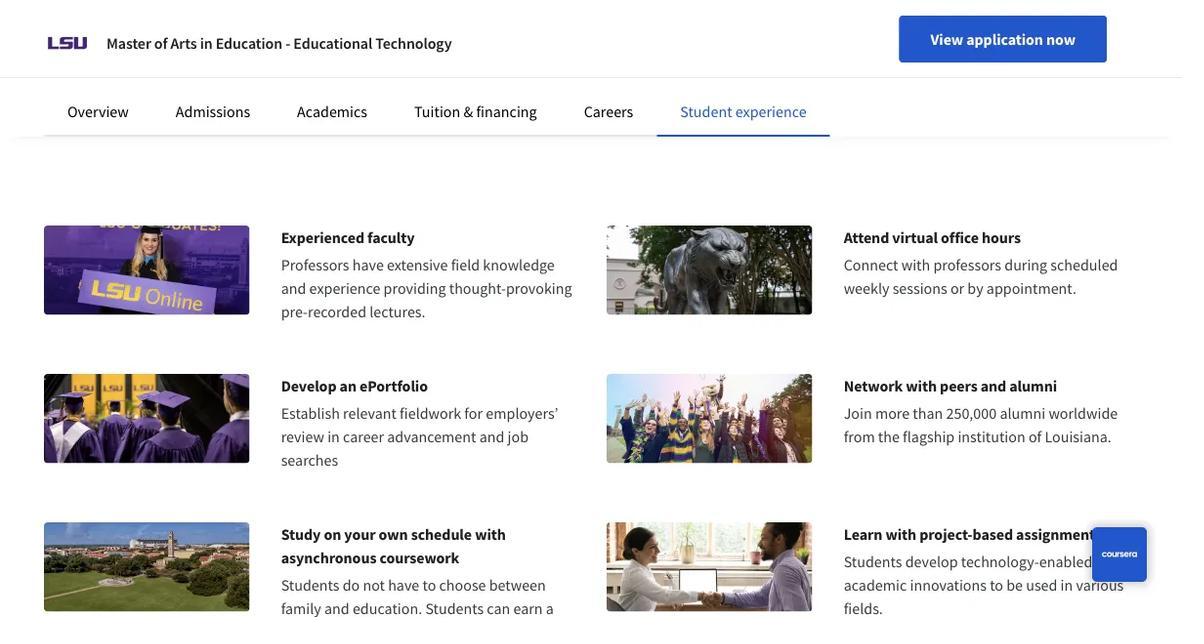 Task type: locate. For each thing, give the bounding box(es) containing it.
of down "university,"
[[410, 21, 423, 40]]

from
[[381, 93, 412, 112], [584, 93, 615, 112], [844, 427, 875, 446]]

one
[[298, 93, 323, 112]]

0 horizontal spatial from
[[381, 93, 412, 112]]

proud
[[368, 21, 407, 40]]

educational
[[293, 33, 372, 53]]

innovative
[[99, 44, 168, 63]]

0 vertical spatial its
[[426, 21, 442, 40]]

experienced
[[281, 228, 364, 247]]

1 vertical spatial experience
[[309, 278, 380, 298]]

establish
[[281, 403, 340, 423]]

1 horizontal spatial of
[[410, 21, 423, 40]]

and up pre-
[[281, 278, 306, 298]]

150
[[160, 21, 183, 40]]

experience inside experienced faculty professors have extensive field knowledge and experience providing thought-provoking pre-recorded lectures.
[[309, 278, 380, 298]]

student down expect
[[130, 116, 182, 136]]

assignments
[[1016, 525, 1102, 544]]

1 vertical spatial flagship
[[903, 427, 955, 446]]

view application now button
[[899, 16, 1107, 63]]

provoking
[[506, 278, 572, 298]]

schedule
[[411, 525, 472, 544]]

&
[[463, 102, 473, 121]]

of left arts
[[154, 33, 167, 53]]

2 horizontal spatial in
[[1060, 575, 1073, 595]]

make
[[509, 21, 545, 40]]

0 vertical spatial lsu
[[462, 0, 488, 17]]

1 horizontal spatial more
[[875, 403, 910, 423]]

student experience link
[[680, 102, 806, 121]]

have up education.
[[388, 575, 419, 595]]

office
[[941, 228, 979, 247]]

0 horizontal spatial on-
[[276, 93, 298, 112]]

alumni
[[1009, 376, 1057, 396], [1000, 403, 1045, 423]]

have down the faculty
[[352, 255, 384, 275]]

0 horizontal spatial as
[[383, 44, 397, 63]]

0 vertical spatial on-
[[494, 44, 516, 63]]

0 vertical spatial in
[[200, 33, 213, 53]]

1 vertical spatial lsu
[[274, 21, 300, 40]]

career
[[343, 427, 384, 446]]

professors
[[281, 255, 349, 275]]

0 horizontal spatial can
[[105, 93, 129, 112]]

0 horizontal spatial more
[[617, 21, 651, 40]]

field
[[451, 255, 480, 275]]

0 horizontal spatial experience
[[309, 278, 380, 298]]

in inside develop an eportfolio establish relevant fieldwork for employers' review in career advancement and job searches
[[327, 427, 340, 446]]

0 vertical spatial have
[[352, 255, 384, 275]]

2 vertical spatial for
[[464, 403, 483, 423]]

and inside network with peers and alumni join more than 250,000 alumni worldwide from the flagship institution of louisiana.
[[981, 376, 1006, 396]]

application down rigorous in the left top of the page
[[415, 93, 489, 112]]

1 vertical spatial for
[[95, 21, 113, 40]]

to right & on the top left
[[492, 93, 506, 112]]

weekly
[[844, 278, 889, 298]]

can
[[105, 93, 129, 112], [487, 599, 510, 617]]

0 vertical spatial for
[[639, 0, 658, 17]]

and
[[102, 116, 127, 136], [281, 278, 306, 298], [981, 376, 1006, 396], [479, 427, 504, 446], [324, 599, 349, 617]]

flagship down than at bottom
[[903, 427, 955, 446]]

experience up recorded
[[309, 278, 380, 298]]

0 vertical spatial can
[[105, 93, 129, 112]]

used
[[1026, 575, 1057, 595]]

1 vertical spatial in
[[327, 427, 340, 446]]

more down students
[[617, 21, 651, 40]]

education
[[216, 33, 282, 53]]

and left 'job'
[[479, 427, 504, 446]]

louisiana state university logo image
[[44, 20, 91, 66]]

learn
[[844, 525, 882, 544]]

flagship up equally
[[336, 0, 388, 17]]

1 vertical spatial application
[[415, 93, 489, 112]]

"best colleges." as the state's flagship university, lsu has prepared students for rewarding careers for nearly 150 years. today, lsu is equally proud of its strides to make education more accessible through innovative online degree programs that are as rigorous as its on-campus programs.
[[44, 0, 727, 63]]

application
[[966, 29, 1043, 49], [415, 93, 489, 112]]

lectures.
[[370, 302, 425, 321]]

with inside attend virtual office hours connect with professors during scheduled weekly sessions or by appointment.
[[901, 255, 930, 275]]

to inside students can expect dedicated one-on-one support from application to graduation from our enrollment coaches and student success coaches.
[[492, 93, 506, 112]]

1 as from the left
[[383, 44, 397, 63]]

network with peers and alumni join more than 250,000 alumni worldwide from the flagship institution of louisiana.
[[844, 376, 1118, 446]]

1 horizontal spatial from
[[584, 93, 615, 112]]

careers
[[44, 21, 91, 40]]

attend virtual office hours connect with professors during scheduled weekly sessions or by appointment.
[[844, 228, 1118, 298]]

with inside network with peers and alumni join more than 250,000 alumni worldwide from the flagship institution of louisiana.
[[906, 376, 937, 396]]

admissions link
[[176, 102, 250, 121]]

your
[[344, 525, 376, 544]]

to down has
[[492, 21, 505, 40]]

student
[[680, 102, 732, 121], [130, 116, 182, 136]]

lsu left "is"
[[274, 21, 300, 40]]

2 horizontal spatial from
[[844, 427, 875, 446]]

experience
[[735, 102, 806, 121], [309, 278, 380, 298]]

relevant
[[343, 403, 397, 423]]

1 horizontal spatial for
[[464, 403, 483, 423]]

alumni up worldwide
[[1009, 376, 1057, 396]]

with up than at bottom
[[906, 376, 937, 396]]

1 vertical spatial can
[[487, 599, 510, 617]]

0 vertical spatial flagship
[[336, 0, 388, 17]]

students up academic
[[844, 552, 902, 571]]

on- down make
[[494, 44, 516, 63]]

0 vertical spatial application
[[966, 29, 1043, 49]]

the right as
[[267, 0, 289, 17]]

as
[[383, 44, 397, 63], [458, 44, 472, 63]]

as down strides
[[458, 44, 472, 63]]

coaches.
[[240, 116, 299, 136]]

support
[[326, 93, 378, 112]]

can inside students can expect dedicated one-on-one support from application to graduation from our enrollment coaches and student success coaches.
[[105, 93, 129, 112]]

students
[[44, 93, 102, 112], [844, 552, 902, 571], [281, 575, 339, 595], [425, 599, 484, 617]]

strides
[[445, 21, 489, 40]]

careers
[[584, 102, 633, 121]]

0 horizontal spatial application
[[415, 93, 489, 112]]

0 horizontal spatial flagship
[[336, 0, 388, 17]]

and inside students can expect dedicated one-on-one support from application to graduation from our enrollment coaches and student success coaches.
[[102, 116, 127, 136]]

for left 'nearly'
[[95, 21, 113, 40]]

to down coursework
[[422, 575, 436, 595]]

0 horizontal spatial student
[[130, 116, 182, 136]]

1 horizontal spatial experience
[[735, 102, 806, 121]]

flagship inside "best colleges." as the state's flagship university, lsu has prepared students for rewarding careers for nearly 150 years. today, lsu is equally proud of its strides to make education more accessible through innovative online degree programs that are as rigorous as its on-campus programs.
[[336, 0, 388, 17]]

from left our
[[584, 93, 615, 112]]

eportfolio
[[360, 376, 428, 396]]

1 vertical spatial have
[[388, 575, 419, 595]]

2 horizontal spatial for
[[639, 0, 658, 17]]

of left louisiana.
[[1029, 427, 1042, 446]]

0 vertical spatial the
[[267, 0, 289, 17]]

with up sessions
[[901, 255, 930, 275]]

based
[[973, 525, 1013, 544]]

application left now at the top right of page
[[966, 29, 1043, 49]]

its down "university,"
[[426, 21, 442, 40]]

have
[[352, 255, 384, 275], [388, 575, 419, 595]]

nearly
[[116, 21, 157, 40]]

lsu up strides
[[462, 0, 488, 17]]

success
[[185, 116, 237, 136]]

in right arts
[[200, 33, 213, 53]]

its down strides
[[475, 44, 491, 63]]

1 vertical spatial more
[[875, 403, 910, 423]]

of inside network with peers and alumni join more than 250,000 alumni worldwide from the flagship institution of louisiana.
[[1029, 427, 1042, 446]]

on- up coaches.
[[276, 93, 298, 112]]

students up coaches
[[44, 93, 102, 112]]

various
[[1076, 575, 1124, 595]]

1 horizontal spatial on-
[[494, 44, 516, 63]]

own
[[379, 525, 408, 544]]

and down do
[[324, 599, 349, 617]]

1 vertical spatial alumni
[[1000, 403, 1045, 423]]

have inside study on your own schedule with asynchronous coursework students do not have to choose between family and education. students can earn
[[388, 575, 419, 595]]

for right fieldwork
[[464, 403, 483, 423]]

and right peers
[[981, 376, 1006, 396]]

1 horizontal spatial as
[[458, 44, 472, 63]]

flagship inside network with peers and alumni join more than 250,000 alumni worldwide from the flagship institution of louisiana.
[[903, 427, 955, 446]]

scheduled
[[1050, 255, 1118, 275]]

1 horizontal spatial can
[[487, 599, 510, 617]]

tuition & financing link
[[414, 102, 537, 121]]

with right learn
[[885, 525, 916, 544]]

one-
[[247, 93, 276, 112]]

in left career
[[327, 427, 340, 446]]

from inside network with peers and alumni join more than 250,000 alumni worldwide from the flagship institution of louisiana.
[[844, 427, 875, 446]]

do
[[343, 575, 360, 595]]

1 vertical spatial on-
[[276, 93, 298, 112]]

lsu
[[462, 0, 488, 17], [274, 21, 300, 40]]

0 horizontal spatial for
[[95, 21, 113, 40]]

0 vertical spatial alumni
[[1009, 376, 1057, 396]]

study on your own schedule with asynchronous coursework students do not have to choose between family and education. students can earn 
[[281, 525, 575, 617]]

1 horizontal spatial have
[[388, 575, 419, 595]]

experience right enrollment
[[735, 102, 806, 121]]

0 horizontal spatial have
[[352, 255, 384, 275]]

develop
[[905, 552, 958, 571]]

on- inside students can expect dedicated one-on-one support from application to graduation from our enrollment coaches and student success coaches.
[[276, 93, 298, 112]]

connect
[[844, 255, 898, 275]]

overview
[[67, 102, 129, 121]]

the inside network with peers and alumni join more than 250,000 alumni worldwide from the flagship institution of louisiana.
[[878, 427, 900, 446]]

students down choose
[[425, 599, 484, 617]]

students can expect dedicated one-on-one support from application to graduation from our enrollment coaches and student success coaches.
[[44, 93, 717, 136]]

more down "network"
[[875, 403, 910, 423]]

0 horizontal spatial the
[[267, 0, 289, 17]]

with right schedule
[[475, 525, 506, 544]]

more inside "best colleges." as the state's flagship university, lsu has prepared students for rewarding careers for nearly 150 years. today, lsu is equally proud of its strides to make education more accessible through innovative online degree programs that are as rigorous as its on-campus programs.
[[617, 21, 651, 40]]

0 vertical spatial more
[[617, 21, 651, 40]]

view
[[931, 29, 963, 49]]

the down "network"
[[878, 427, 900, 446]]

1 vertical spatial the
[[878, 427, 900, 446]]

can left expect
[[105, 93, 129, 112]]

application inside students can expect dedicated one-on-one support from application to graduation from our enrollment coaches and student success coaches.
[[415, 93, 489, 112]]

1 horizontal spatial student
[[680, 102, 732, 121]]

2 as from the left
[[458, 44, 472, 63]]

recorded
[[308, 302, 366, 321]]

hours
[[982, 228, 1021, 247]]

with inside learn with project-based assignments students develop technology-enabled academic innovations to be used in various fields.
[[885, 525, 916, 544]]

for right students
[[639, 0, 658, 17]]

2 vertical spatial in
[[1060, 575, 1073, 595]]

1 horizontal spatial application
[[966, 29, 1043, 49]]

that
[[329, 44, 356, 63]]

enabled
[[1039, 552, 1092, 571]]

1 horizontal spatial the
[[878, 427, 900, 446]]

from down join
[[844, 427, 875, 446]]

and right coaches
[[102, 116, 127, 136]]

in inside learn with project-based assignments students develop technology-enabled academic innovations to be used in various fields.
[[1060, 575, 1073, 595]]

1 horizontal spatial flagship
[[903, 427, 955, 446]]

as right are
[[383, 44, 397, 63]]

more inside network with peers and alumni join more than 250,000 alumni worldwide from the flagship institution of louisiana.
[[875, 403, 910, 423]]

from left tuition
[[381, 93, 412, 112]]

or
[[950, 278, 964, 298]]

student right our
[[680, 102, 732, 121]]

2 horizontal spatial of
[[1029, 427, 1042, 446]]

alumni up institution
[[1000, 403, 1045, 423]]

coaches
[[44, 116, 99, 136]]

to left be
[[990, 575, 1003, 595]]

1 horizontal spatial in
[[327, 427, 340, 446]]

can left earn
[[487, 599, 510, 617]]

1 vertical spatial its
[[475, 44, 491, 63]]

flagship
[[336, 0, 388, 17], [903, 427, 955, 446]]

academics link
[[297, 102, 367, 121]]

in down enabled
[[1060, 575, 1073, 595]]



Task type: describe. For each thing, give the bounding box(es) containing it.
tuition & financing
[[414, 102, 537, 121]]

1 horizontal spatial lsu
[[462, 0, 488, 17]]

years.
[[186, 21, 225, 40]]

sessions
[[892, 278, 947, 298]]

today,
[[228, 21, 271, 40]]

by
[[967, 278, 983, 298]]

virtual
[[892, 228, 938, 247]]

programs
[[263, 44, 326, 63]]

master
[[106, 33, 151, 53]]

providing
[[384, 278, 446, 298]]

institution
[[958, 427, 1025, 446]]

on- inside "best colleges." as the state's flagship university, lsu has prepared students for rewarding careers for nearly 150 years. today, lsu is equally proud of its strides to make education more accessible through innovative online degree programs that are as rigorous as its on-campus programs.
[[494, 44, 516, 63]]

innovations
[[910, 575, 987, 595]]

master of arts in education - educational technology
[[106, 33, 452, 53]]

extensive
[[387, 255, 448, 275]]

student experience
[[680, 102, 806, 121]]

experienced faculty professors have extensive field knowledge and experience providing thought-provoking pre-recorded lectures.
[[281, 228, 572, 321]]

rigorous
[[400, 44, 455, 63]]

tuition
[[414, 102, 460, 121]]

fieldwork
[[400, 403, 461, 423]]

than
[[913, 403, 943, 423]]

and inside experienced faculty professors have extensive field knowledge and experience providing thought-provoking pre-recorded lectures.
[[281, 278, 306, 298]]

250,000
[[946, 403, 997, 423]]

admissions
[[176, 102, 250, 121]]

has
[[491, 0, 514, 17]]

employers'
[[486, 403, 558, 423]]

and inside study on your own schedule with asynchronous coursework students do not have to choose between family and education. students can earn
[[324, 599, 349, 617]]

now
[[1046, 29, 1076, 49]]

university,
[[391, 0, 459, 17]]

with inside study on your own schedule with asynchronous coursework students do not have to choose between family and education. students can earn
[[475, 525, 506, 544]]

application inside button
[[966, 29, 1043, 49]]

academics
[[297, 102, 367, 121]]

professors
[[933, 255, 1001, 275]]

student inside students can expect dedicated one-on-one support from application to graduation from our enrollment coaches and student success coaches.
[[130, 116, 182, 136]]

searches
[[281, 450, 338, 470]]

students inside learn with project-based assignments students develop technology-enabled academic innovations to be used in various fields.
[[844, 552, 902, 571]]

education
[[548, 21, 613, 40]]

for inside develop an eportfolio establish relevant fieldwork for employers' review in career advancement and job searches
[[464, 403, 483, 423]]

of inside "best colleges." as the state's flagship university, lsu has prepared students for rewarding careers for nearly 150 years. today, lsu is equally proud of its strides to make education more accessible through innovative online degree programs that are as rigorous as its on-campus programs.
[[410, 21, 423, 40]]

overview link
[[67, 102, 129, 121]]

our
[[618, 93, 641, 112]]

state's
[[292, 0, 333, 17]]

faculty
[[367, 228, 415, 247]]

online
[[171, 44, 212, 63]]

not
[[363, 575, 385, 595]]

are
[[359, 44, 380, 63]]

review
[[281, 427, 324, 446]]

on
[[324, 525, 341, 544]]

0 horizontal spatial its
[[426, 21, 442, 40]]

thought-
[[449, 278, 506, 298]]

students inside students can expect dedicated one-on-one support from application to graduation from our enrollment coaches and student success coaches.
[[44, 93, 102, 112]]

appointment.
[[986, 278, 1076, 298]]

during
[[1004, 255, 1047, 275]]

0 horizontal spatial in
[[200, 33, 213, 53]]

to inside "best colleges." as the state's flagship university, lsu has prepared students for rewarding careers for nearly 150 years. today, lsu is equally proud of its strides to make education more accessible through innovative online degree programs that are as rigorous as its on-campus programs.
[[492, 21, 505, 40]]

and inside develop an eportfolio establish relevant fieldwork for employers' review in career advancement and job searches
[[479, 427, 504, 446]]

prepared
[[517, 0, 577, 17]]

students
[[580, 0, 636, 17]]

colleges."
[[182, 0, 246, 17]]

to inside learn with project-based assignments students develop technology-enabled academic innovations to be used in various fields.
[[990, 575, 1003, 595]]

technology
[[375, 33, 452, 53]]

academic
[[844, 575, 907, 595]]

fields.
[[844, 599, 883, 617]]

develop
[[281, 376, 337, 396]]

have inside experienced faculty professors have extensive field knowledge and experience providing thought-provoking pre-recorded lectures.
[[352, 255, 384, 275]]

-
[[285, 33, 290, 53]]

to inside study on your own schedule with asynchronous coursework students do not have to choose between family and education. students can earn
[[422, 575, 436, 595]]

enrollment
[[644, 93, 717, 112]]

0 vertical spatial experience
[[735, 102, 806, 121]]

education.
[[353, 599, 422, 617]]

pre-
[[281, 302, 308, 321]]

1 horizontal spatial its
[[475, 44, 491, 63]]

through
[[44, 44, 96, 63]]

expect
[[132, 93, 175, 112]]

job
[[508, 427, 529, 446]]

advancement
[[387, 427, 476, 446]]

0 horizontal spatial of
[[154, 33, 167, 53]]

0 horizontal spatial lsu
[[274, 21, 300, 40]]

between
[[489, 575, 546, 595]]

the inside "best colleges." as the state's flagship university, lsu has prepared students for rewarding careers for nearly 150 years. today, lsu is equally proud of its strides to make education more accessible through innovative online degree programs that are as rigorous as its on-campus programs.
[[267, 0, 289, 17]]

join
[[844, 403, 872, 423]]

careers link
[[584, 102, 633, 121]]

learn with project-based assignments students develop technology-enabled academic innovations to be used in various fields.
[[844, 525, 1124, 617]]

be
[[1006, 575, 1023, 595]]

arts
[[171, 33, 197, 53]]

develop an eportfolio establish relevant fieldwork for employers' review in career advancement and job searches
[[281, 376, 558, 470]]

view application now
[[931, 29, 1076, 49]]

is
[[303, 21, 313, 40]]

campus
[[516, 44, 567, 63]]

students up family
[[281, 575, 339, 595]]

project-
[[919, 525, 973, 544]]

graduation
[[509, 93, 581, 112]]

study
[[281, 525, 321, 544]]

can inside study on your own schedule with asynchronous coursework students do not have to choose between family and education. students can earn
[[487, 599, 510, 617]]

degree
[[215, 44, 260, 63]]

programs.
[[570, 44, 637, 63]]

financing
[[476, 102, 537, 121]]



Task type: vqa. For each thing, say whether or not it's contained in the screenshot.
the own on the left
yes



